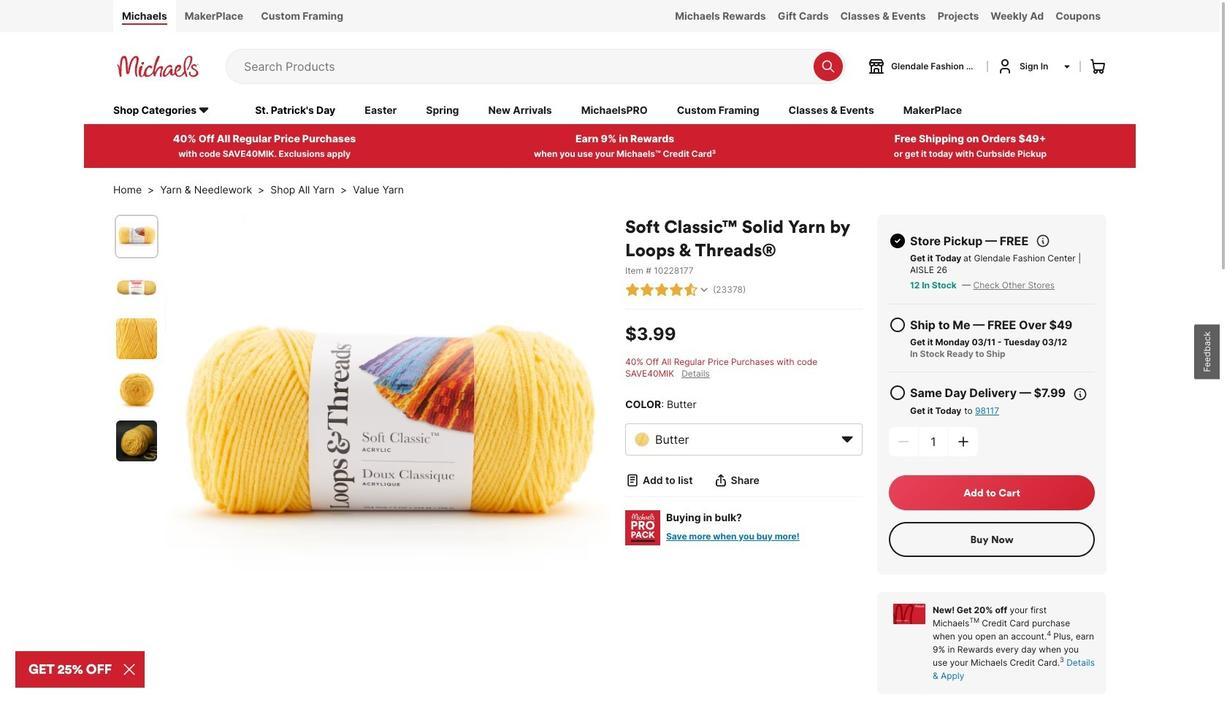 Task type: vqa. For each thing, say whether or not it's contained in the screenshot.
the Open samedaydelivery Details Modal image
yes



Task type: locate. For each thing, give the bounding box(es) containing it.
color variant image
[[635, 433, 650, 447]]

tabler image
[[640, 283, 655, 297], [655, 283, 670, 297], [670, 283, 684, 297], [684, 283, 699, 297], [890, 316, 907, 334], [890, 384, 907, 402]]

plcc card logo image
[[894, 604, 926, 625]]

soft classic&#x2122; solid yarn by loops &#x26; threads&#xae; image
[[165, 215, 611, 661], [116, 216, 157, 257], [116, 267, 157, 308], [116, 318, 157, 359], [116, 370, 157, 411], [116, 421, 157, 462]]

search button image
[[822, 59, 836, 74]]

tabler image
[[1037, 234, 1051, 248], [626, 283, 640, 297], [699, 284, 710, 296], [626, 473, 640, 488]]



Task type: describe. For each thing, give the bounding box(es) containing it.
Search Input field
[[244, 50, 807, 83]]

Number Stepper text field
[[920, 427, 949, 457]]

open samedaydelivery details modal image
[[1074, 387, 1088, 402]]

button to increment counter for number stepper image
[[957, 435, 971, 449]]



